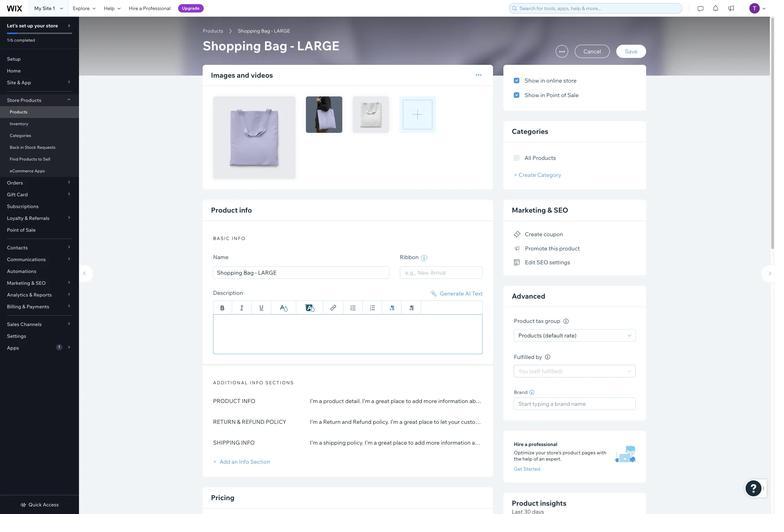 Task type: describe. For each thing, give the bounding box(es) containing it.
coupon
[[544, 231, 564, 238]]

product info
[[213, 397, 256, 404]]

0 vertical spatial bag
[[261, 28, 270, 34]]

basic info
[[213, 236, 246, 241]]

home
[[7, 68, 21, 74]]

loyalty & referrals button
[[0, 212, 79, 224]]

sale inside shopping bag - large form
[[568, 92, 579, 99]]

group
[[545, 317, 561, 324]]

billing & payments
[[7, 303, 49, 310]]

generate
[[440, 290, 465, 297]]

add
[[220, 458, 231, 465]]

1/6
[[7, 37, 13, 43]]

create inside button
[[526, 231, 543, 238]]

0 vertical spatial shopping
[[238, 28, 260, 34]]

product for product insights
[[512, 499, 539, 508]]

and
[[237, 71, 250, 79]]

store products
[[7, 97, 41, 103]]

stock
[[25, 145, 36, 150]]

subscriptions
[[7, 203, 39, 209]]

billing & payments button
[[0, 301, 79, 313]]

point of sale link
[[0, 224, 79, 236]]

settings
[[7, 333, 26, 339]]

back in stock requests link
[[0, 142, 79, 153]]

card
[[17, 191, 28, 198]]

policy
[[266, 418, 287, 425]]

1/6 completed
[[7, 37, 35, 43]]

pricing
[[211, 493, 235, 502]]

store inside shopping bag - large form
[[564, 77, 577, 84]]

& for the analytics & reports dropdown button
[[29, 292, 32, 298]]

description
[[213, 289, 243, 296]]

refund
[[242, 418, 265, 425]]

edit
[[526, 259, 536, 266]]

get started
[[514, 466, 541, 472]]

store
[[7, 97, 19, 103]]

gift card button
[[0, 189, 79, 200]]

create coupon
[[526, 231, 564, 238]]

info
[[239, 458, 249, 465]]

shopping bag - large form
[[76, 17, 776, 514]]

info for additional
[[250, 380, 264, 385]]

0 horizontal spatial apps
[[7, 345, 19, 351]]

ecommerce
[[10, 168, 34, 173]]

your inside the optimize your store's product pages with the help of an expert.
[[536, 450, 546, 456]]

home link
[[0, 65, 79, 77]]

let's set up your store
[[7, 23, 58, 29]]

& for marketing & seo popup button
[[31, 280, 35, 286]]

save button
[[617, 45, 647, 58]]

settings
[[550, 259, 571, 266]]

subscriptions link
[[0, 200, 79, 212]]

hire for hire a professional
[[129, 5, 138, 11]]

by
[[536, 353, 543, 360]]

site & app
[[7, 79, 31, 86]]

fulfilled by
[[514, 353, 543, 360]]

hire for hire a professional
[[514, 441, 524, 448]]

products right all at the right
[[533, 154, 557, 161]]

quick
[[29, 502, 42, 508]]

brand
[[514, 389, 528, 396]]

analytics
[[7, 292, 28, 298]]

show in online store
[[525, 77, 577, 84]]

contacts
[[7, 245, 28, 251]]

automations
[[7, 268, 36, 274]]

0 vertical spatial create
[[519, 171, 537, 178]]

access
[[43, 502, 59, 508]]

marketing inside shopping bag - large form
[[512, 206, 546, 214]]

false text field
[[213, 314, 483, 354]]

all
[[525, 154, 532, 161]]

marketing & seo button
[[0, 277, 79, 289]]

in for online
[[541, 77, 546, 84]]

a for professional
[[525, 441, 528, 448]]

0 vertical spatial -
[[271, 28, 273, 34]]

& for site & app popup button
[[17, 79, 20, 86]]

& right return
[[237, 418, 241, 425]]

seo inside popup button
[[36, 280, 46, 286]]

pages
[[582, 450, 596, 456]]

add an info section link
[[213, 458, 270, 465]]

return
[[213, 418, 236, 425]]

quick access
[[29, 502, 59, 508]]

help button
[[100, 0, 125, 17]]

promote image
[[514, 245, 521, 252]]

online
[[547, 77, 563, 84]]

my site 1
[[34, 5, 55, 11]]

basic
[[213, 236, 230, 241]]

shipping
[[213, 439, 240, 446]]

edit seo settings
[[526, 259, 571, 266]]

seo inside 'button'
[[537, 259, 549, 266]]

loyalty & referrals
[[7, 215, 49, 221]]

promote this product button
[[514, 243, 580, 253]]

contacts button
[[0, 242, 79, 254]]

get started link
[[514, 466, 541, 472]]

setup
[[7, 56, 21, 62]]

all products
[[525, 154, 557, 161]]

optimize your store's product pages with the help of an expert.
[[514, 450, 607, 462]]

point inside the sidebar element
[[7, 227, 19, 233]]

product for product info
[[211, 206, 238, 215]]

apps inside ecommerce apps link
[[35, 168, 45, 173]]

in for stock
[[20, 145, 24, 150]]

requests
[[37, 145, 56, 150]]

advanced
[[512, 292, 546, 300]]

promote
[[526, 245, 548, 252]]

cancel button
[[575, 45, 610, 58]]

to
[[38, 156, 42, 162]]

setup link
[[0, 53, 79, 65]]

loyalty
[[7, 215, 24, 221]]

point of sale
[[7, 227, 36, 233]]

products inside popup button
[[21, 97, 41, 103]]

product inside button
[[560, 245, 580, 252]]

0 vertical spatial seo
[[554, 206, 569, 214]]

Select box search field
[[406, 267, 478, 278]]

inventory
[[10, 121, 28, 126]]

return & refund policy
[[213, 418, 287, 425]]

expert.
[[546, 456, 562, 462]]

(self
[[530, 368, 541, 375]]

upgrade
[[182, 6, 200, 11]]

hire a professional link
[[125, 0, 175, 17]]

products down upgrade button
[[203, 28, 223, 34]]



Task type: locate. For each thing, give the bounding box(es) containing it.
1 horizontal spatial marketing
[[512, 206, 546, 214]]

product info
[[211, 206, 252, 215]]

generate ai text
[[440, 290, 483, 297]]

categories up all at the right
[[512, 127, 549, 136]]

1 vertical spatial shopping bag - large
[[203, 38, 340, 53]]

insights
[[541, 499, 567, 508]]

1 vertical spatial in
[[541, 92, 546, 99]]

videos
[[251, 71, 273, 79]]

products down product tax group
[[519, 332, 542, 339]]

1 horizontal spatial a
[[525, 441, 528, 448]]

0 horizontal spatial site
[[7, 79, 16, 86]]

1 show from the top
[[525, 77, 540, 84]]

0 horizontal spatial sale
[[26, 227, 36, 233]]

1 horizontal spatial apps
[[35, 168, 45, 173]]

1 vertical spatial marketing
[[7, 280, 30, 286]]

seo settings image
[[514, 259, 521, 266]]

+
[[514, 171, 518, 178]]

in down show in online store
[[541, 92, 546, 99]]

hire
[[129, 5, 138, 11], [514, 441, 524, 448]]

promote coupon image
[[514, 231, 521, 238]]

1 horizontal spatial marketing & seo
[[512, 206, 569, 214]]

optimize
[[514, 450, 535, 456]]

info tooltip image
[[564, 319, 569, 324]]

quick access button
[[20, 502, 59, 508]]

payments
[[27, 303, 49, 310]]

products link inside shopping bag - large form
[[199, 27, 227, 34]]

1 vertical spatial point
[[7, 227, 19, 233]]

0 horizontal spatial hire
[[129, 5, 138, 11]]

categories down inventory
[[10, 133, 31, 138]]

1 horizontal spatial store
[[564, 77, 577, 84]]

0 vertical spatial point
[[547, 92, 560, 99]]

upgrade button
[[178, 4, 204, 12]]

reports
[[34, 292, 52, 298]]

1 vertical spatial products link
[[0, 106, 79, 118]]

0 vertical spatial product
[[560, 245, 580, 252]]

0 horizontal spatial your
[[34, 23, 45, 29]]

Search for tools, apps, help & more... field
[[518, 3, 681, 13]]

1 horizontal spatial seo
[[537, 259, 549, 266]]

0 vertical spatial of
[[562, 92, 567, 99]]

1 vertical spatial show
[[525, 92, 540, 99]]

site right the my
[[43, 5, 52, 11]]

& inside the analytics & reports dropdown button
[[29, 292, 32, 298]]

apps
[[35, 168, 45, 173], [7, 345, 19, 351]]

0 vertical spatial apps
[[35, 168, 45, 173]]

set
[[19, 23, 26, 29]]

0 vertical spatial product
[[211, 206, 238, 215]]

store down my site 1
[[46, 23, 58, 29]]

shipping info
[[213, 439, 255, 446]]

marketing & seo up "create coupon" button
[[512, 206, 569, 214]]

fulfilled)
[[542, 368, 563, 375]]

Start typing a brand name field
[[517, 398, 634, 410]]

1 vertical spatial your
[[536, 450, 546, 456]]

orders
[[7, 180, 23, 186]]

Add a product name text field
[[213, 266, 390, 279]]

product insights
[[512, 499, 567, 508]]

product
[[211, 206, 238, 215], [514, 317, 535, 324], [512, 499, 539, 508]]

my
[[34, 5, 41, 11]]

product tax group
[[514, 317, 562, 324]]

sale
[[568, 92, 579, 99], [26, 227, 36, 233]]

0 vertical spatial shopping bag - large
[[238, 28, 290, 34]]

1 vertical spatial product
[[563, 450, 581, 456]]

0 horizontal spatial store
[[46, 23, 58, 29]]

0 vertical spatial store
[[46, 23, 58, 29]]

product for product tax group
[[514, 317, 535, 324]]

0 vertical spatial a
[[139, 5, 142, 11]]

hire inside shopping bag - large form
[[514, 441, 524, 448]]

0 vertical spatial in
[[541, 77, 546, 84]]

apps down find products to sell link
[[35, 168, 45, 173]]

products link down upgrade button
[[199, 27, 227, 34]]

0 horizontal spatial marketing
[[7, 280, 30, 286]]

in left online
[[541, 77, 546, 84]]

orders button
[[0, 177, 79, 189]]

ai
[[466, 290, 471, 297]]

0 vertical spatial sale
[[568, 92, 579, 99]]

marketing & seo
[[512, 206, 569, 214], [7, 280, 46, 286]]

2 vertical spatial product
[[512, 499, 539, 508]]

store's
[[547, 450, 562, 456]]

your inside the sidebar element
[[34, 23, 45, 29]]

category
[[538, 171, 562, 178]]

shopping bag - large
[[238, 28, 290, 34], [203, 38, 340, 53]]

large
[[274, 28, 290, 34], [297, 38, 340, 53]]

1 vertical spatial hire
[[514, 441, 524, 448]]

an
[[540, 456, 545, 462], [232, 458, 238, 465]]

2 vertical spatial of
[[534, 456, 539, 462]]

0 vertical spatial hire
[[129, 5, 138, 11]]

1 horizontal spatial categories
[[512, 127, 549, 136]]

0 horizontal spatial of
[[20, 227, 25, 233]]

1 vertical spatial -
[[291, 38, 295, 53]]

0 horizontal spatial products link
[[0, 106, 79, 118]]

hire a professional
[[129, 5, 171, 11]]

& right loyalty
[[25, 215, 28, 221]]

& left reports in the left bottom of the page
[[29, 292, 32, 298]]

2 horizontal spatial seo
[[554, 206, 569, 214]]

in right "back"
[[20, 145, 24, 150]]

up
[[27, 23, 33, 29]]

show for show in point of sale
[[525, 92, 540, 99]]

create right + on the top right of page
[[519, 171, 537, 178]]

1 vertical spatial site
[[7, 79, 16, 86]]

1 vertical spatial 1
[[58, 345, 60, 349]]

store inside the sidebar element
[[46, 23, 58, 29]]

an inside the optimize your store's product pages with the help of an expert.
[[540, 456, 545, 462]]

2 vertical spatial info
[[250, 380, 264, 385]]

get
[[514, 466, 523, 472]]

of down loyalty & referrals
[[20, 227, 25, 233]]

1 vertical spatial info
[[241, 439, 255, 446]]

1 right the my
[[53, 5, 55, 11]]

point down online
[[547, 92, 560, 99]]

site inside site & app popup button
[[7, 79, 16, 86]]

inventory link
[[0, 118, 79, 130]]

sidebar element
[[0, 17, 79, 514]]

an left expert.
[[540, 456, 545, 462]]

create up promote
[[526, 231, 543, 238]]

an left the info
[[232, 458, 238, 465]]

products up the ecommerce apps
[[19, 156, 37, 162]]

categories inside the sidebar element
[[10, 133, 31, 138]]

product up basic
[[211, 206, 238, 215]]

(default
[[544, 332, 564, 339]]

1 horizontal spatial an
[[540, 456, 545, 462]]

save
[[626, 48, 638, 55]]

apps down settings
[[7, 345, 19, 351]]

1 vertical spatial store
[[564, 77, 577, 84]]

0 horizontal spatial marketing & seo
[[7, 280, 46, 286]]

your right the up
[[34, 23, 45, 29]]

1 vertical spatial create
[[526, 231, 543, 238]]

1 vertical spatial large
[[297, 38, 340, 53]]

0 vertical spatial info
[[242, 397, 256, 404]]

help
[[523, 456, 533, 462]]

ribbon
[[400, 254, 420, 261]]

of down online
[[562, 92, 567, 99]]

professional
[[143, 5, 171, 11]]

info
[[242, 397, 256, 404], [241, 439, 255, 446]]

of right help
[[534, 456, 539, 462]]

name
[[213, 254, 229, 261]]

1 vertical spatial apps
[[7, 345, 19, 351]]

categories inside shopping bag - large form
[[512, 127, 549, 136]]

sale down loyalty & referrals
[[26, 227, 36, 233]]

in inside the sidebar element
[[20, 145, 24, 150]]

store right online
[[564, 77, 577, 84]]

show down show in online store
[[525, 92, 540, 99]]

product left insights
[[512, 499, 539, 508]]

this
[[549, 245, 559, 252]]

&
[[17, 79, 20, 86], [548, 206, 553, 214], [25, 215, 28, 221], [31, 280, 35, 286], [29, 292, 32, 298], [22, 303, 25, 310], [237, 418, 241, 425]]

show for show in online store
[[525, 77, 540, 84]]

edit seo settings button
[[514, 257, 571, 267]]

promote this product
[[526, 245, 580, 252]]

analytics & reports
[[7, 292, 52, 298]]

categories link
[[0, 130, 79, 142]]

0 horizontal spatial large
[[274, 28, 290, 34]]

& for loyalty & referrals "popup button" at the top of the page
[[25, 215, 28, 221]]

1 horizontal spatial point
[[547, 92, 560, 99]]

0 vertical spatial large
[[274, 28, 290, 34]]

of inside the sidebar element
[[20, 227, 25, 233]]

add an info section
[[219, 458, 270, 465]]

in for point
[[541, 92, 546, 99]]

1 horizontal spatial large
[[297, 38, 340, 53]]

a for professional
[[139, 5, 142, 11]]

marketing up "create coupon" button
[[512, 206, 546, 214]]

& inside loyalty & referrals "popup button"
[[25, 215, 28, 221]]

communications
[[7, 256, 46, 263]]

1 vertical spatial info
[[232, 236, 246, 241]]

1 vertical spatial a
[[525, 441, 528, 448]]

of inside the optimize your store's product pages with the help of an expert.
[[534, 456, 539, 462]]

product left the pages
[[563, 450, 581, 456]]

create coupon button
[[514, 229, 564, 239]]

the
[[514, 456, 522, 462]]

info up add an info section at bottom left
[[241, 439, 255, 446]]

0 vertical spatial site
[[43, 5, 52, 11]]

back
[[10, 145, 19, 150]]

& up analytics & reports
[[31, 280, 35, 286]]

0 vertical spatial products link
[[199, 27, 227, 34]]

marketing & seo inside shopping bag - large form
[[512, 206, 569, 214]]

of
[[562, 92, 567, 99], [20, 227, 25, 233], [534, 456, 539, 462]]

0 vertical spatial your
[[34, 23, 45, 29]]

info right basic
[[232, 236, 246, 241]]

marketing
[[512, 206, 546, 214], [7, 280, 30, 286]]

back in stock requests
[[10, 145, 56, 150]]

product left tax
[[514, 317, 535, 324]]

0 vertical spatial marketing
[[512, 206, 546, 214]]

hire a professional
[[514, 441, 558, 448]]

billing
[[7, 303, 21, 310]]

1 horizontal spatial of
[[534, 456, 539, 462]]

hire up the optimize
[[514, 441, 524, 448]]

a
[[139, 5, 142, 11], [525, 441, 528, 448]]

product inside the optimize your store's product pages with the help of an expert.
[[563, 450, 581, 456]]

find
[[10, 156, 18, 162]]

seo up coupon
[[554, 206, 569, 214]]

-
[[271, 28, 273, 34], [291, 38, 295, 53]]

point inside shopping bag - large form
[[547, 92, 560, 99]]

& for billing & payments dropdown button
[[22, 303, 25, 310]]

marketing up analytics
[[7, 280, 30, 286]]

& up coupon
[[548, 206, 553, 214]]

& inside site & app popup button
[[17, 79, 20, 86]]

0 horizontal spatial point
[[7, 227, 19, 233]]

0 horizontal spatial seo
[[36, 280, 46, 286]]

info for shipping info
[[241, 439, 255, 446]]

a inside form
[[525, 441, 528, 448]]

products right 'store'
[[21, 97, 41, 103]]

1 vertical spatial seo
[[537, 259, 549, 266]]

info for product
[[239, 206, 252, 215]]

info up basic info
[[239, 206, 252, 215]]

settings link
[[0, 330, 79, 342]]

1 down 'settings' link
[[58, 345, 60, 349]]

marketing & seo up analytics & reports
[[7, 280, 46, 286]]

2 show from the top
[[525, 92, 540, 99]]

1 horizontal spatial 1
[[58, 345, 60, 349]]

products up inventory
[[10, 109, 28, 114]]

show
[[525, 77, 540, 84], [525, 92, 540, 99]]

2 horizontal spatial of
[[562, 92, 567, 99]]

rate)
[[565, 332, 577, 339]]

0 horizontal spatial an
[[232, 458, 238, 465]]

2 vertical spatial in
[[20, 145, 24, 150]]

channels
[[20, 321, 42, 327]]

marketing inside popup button
[[7, 280, 30, 286]]

sale inside the sidebar element
[[26, 227, 36, 233]]

analytics & reports button
[[0, 289, 79, 301]]

point down loyalty
[[7, 227, 19, 233]]

1 inside the sidebar element
[[58, 345, 60, 349]]

images and videos
[[211, 71, 273, 79]]

sales channels
[[7, 321, 42, 327]]

0 vertical spatial info
[[239, 206, 252, 215]]

1 horizontal spatial site
[[43, 5, 52, 11]]

referrals
[[29, 215, 49, 221]]

1 vertical spatial product
[[514, 317, 535, 324]]

seo down automations link
[[36, 280, 46, 286]]

1 horizontal spatial products link
[[199, 27, 227, 34]]

seo right edit
[[537, 259, 549, 266]]

1 horizontal spatial hire
[[514, 441, 524, 448]]

& inside billing & payments dropdown button
[[22, 303, 25, 310]]

0 horizontal spatial -
[[271, 28, 273, 34]]

0 vertical spatial marketing & seo
[[512, 206, 569, 214]]

site down home
[[7, 79, 16, 86]]

hire right help button
[[129, 5, 138, 11]]

a up the optimize
[[525, 441, 528, 448]]

your down professional
[[536, 450, 546, 456]]

0 vertical spatial 1
[[53, 5, 55, 11]]

1 vertical spatial shopping
[[203, 38, 261, 53]]

0 horizontal spatial a
[[139, 5, 142, 11]]

1 vertical spatial sale
[[26, 227, 36, 233]]

1 horizontal spatial your
[[536, 450, 546, 456]]

1 vertical spatial of
[[20, 227, 25, 233]]

product right the this
[[560, 245, 580, 252]]

sale down show in online store
[[568, 92, 579, 99]]

info down additional info sections
[[242, 397, 256, 404]]

0 vertical spatial show
[[525, 77, 540, 84]]

shopping
[[238, 28, 260, 34], [203, 38, 261, 53]]

marketing & seo inside popup button
[[7, 280, 46, 286]]

info for basic
[[232, 236, 246, 241]]

& left app
[[17, 79, 20, 86]]

info for product info
[[242, 397, 256, 404]]

show left online
[[525, 77, 540, 84]]

& inside marketing & seo popup button
[[31, 280, 35, 286]]

1 horizontal spatial -
[[291, 38, 295, 53]]

0 horizontal spatial 1
[[53, 5, 55, 11]]

sections
[[266, 380, 294, 385]]

0 horizontal spatial categories
[[10, 133, 31, 138]]

a left professional
[[139, 5, 142, 11]]

1 vertical spatial marketing & seo
[[7, 280, 46, 286]]

& right billing at bottom
[[22, 303, 25, 310]]

info left "sections"
[[250, 380, 264, 385]]

1 vertical spatial bag
[[264, 38, 288, 53]]

info tooltip image
[[546, 355, 551, 360]]

1 horizontal spatial sale
[[568, 92, 579, 99]]

products (default rate)
[[519, 332, 577, 339]]

products link down "store products"
[[0, 106, 79, 118]]

2 vertical spatial seo
[[36, 280, 46, 286]]



Task type: vqa. For each thing, say whether or not it's contained in the screenshot.
SEO
yes



